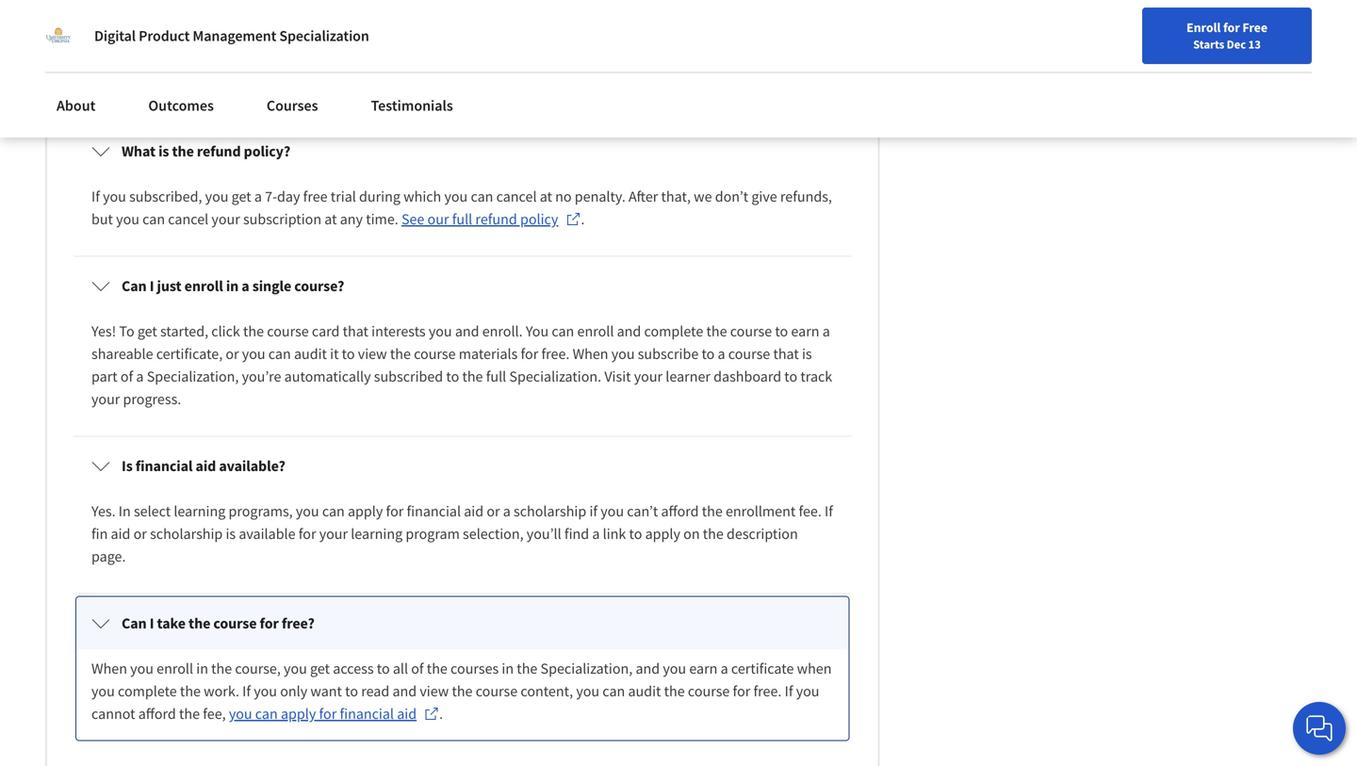 Task type: vqa. For each thing, say whether or not it's contained in the screenshot.
select
yes



Task type: locate. For each thing, give the bounding box(es) containing it.
trial
[[331, 187, 356, 206]]

in left single
[[226, 277, 239, 295]]

aid left the available?
[[196, 457, 216, 475]]

for down want
[[319, 705, 337, 723]]

free. up specialization.
[[541, 344, 570, 363]]

1 horizontal spatial apply
[[348, 502, 383, 521]]

i inside dropdown button
[[150, 277, 154, 295]]

anytime
[[258, 75, 310, 94]]

what is the refund policy?
[[122, 142, 291, 161]]

0 vertical spatial afford
[[661, 502, 699, 521]]

access
[[699, 52, 740, 71], [333, 659, 374, 678]]

fin
[[91, 525, 108, 543]]

or down click
[[226, 344, 239, 363]]

1 horizontal spatial complete
[[644, 322, 703, 341]]

aid left opens in a new tab image
[[397, 705, 417, 723]]

specialization.
[[509, 367, 602, 386]]

view up opens in a new tab image
[[420, 682, 449, 701]]

enroll inside can i just enroll in a single course? dropdown button
[[184, 277, 223, 295]]

earn up track
[[791, 322, 820, 341]]

0 vertical spatial enroll
[[184, 277, 223, 295]]

cancel down subscribed,
[[168, 210, 209, 229]]

free?
[[282, 614, 315, 633]]

enroll down the take
[[157, 659, 193, 678]]

financial down read
[[340, 705, 394, 723]]

anywhere
[[340, 75, 402, 94]]

page.
[[91, 547, 126, 566]]

there's
[[316, 52, 358, 71]]

0 horizontal spatial of
[[121, 367, 133, 386]]

0 vertical spatial no
[[361, 52, 378, 71]]

a left single
[[242, 277, 249, 295]]

our
[[428, 210, 449, 229]]

0 vertical spatial can
[[122, 277, 147, 295]]

0 horizontal spatial view
[[358, 344, 387, 363]]

no inside the this course is completely online, so there's no need to show up to a classroom in person. you can access your lectures, readings and assignments anytime and anywhere via the web or your mobile device.
[[361, 52, 378, 71]]

scholarship
[[514, 502, 587, 521], [150, 525, 223, 543]]

when up "visit"
[[573, 344, 609, 363]]

earn inside yes! to get started, click the course card that interests you and enroll. you can enroll and complete the course to earn a shareable certificate, or you can audit it to view the course materials for free. when you subscribe to a course that is part of a specialization, you're automatically subscribed to the full specialization. visit your learner dashboard to track your progress.
[[791, 322, 820, 341]]

enroll
[[184, 277, 223, 295], [577, 322, 614, 341], [157, 659, 193, 678]]

0 vertical spatial get
[[232, 187, 251, 206]]

scholarship down select
[[150, 525, 223, 543]]

link
[[603, 525, 626, 543]]

the inside the this course is completely online, so there's no need to show up to a classroom in person. you can access your lectures, readings and assignments anytime and anywhere via the web or your mobile device.
[[427, 75, 447, 94]]

1 vertical spatial scholarship
[[150, 525, 223, 543]]

your left mobile at the left of page
[[496, 75, 525, 94]]

1 vertical spatial complete
[[118, 682, 177, 701]]

1 vertical spatial apply
[[645, 525, 681, 543]]

1 vertical spatial .
[[439, 705, 443, 723]]

your right available
[[319, 525, 348, 543]]

complete up subscribe
[[644, 322, 703, 341]]

1 vertical spatial i
[[150, 614, 154, 633]]

a left the certificate
[[721, 659, 728, 678]]

starts
[[1193, 37, 1225, 52]]

0 horizontal spatial afford
[[138, 705, 176, 723]]

1 vertical spatial view
[[420, 682, 449, 701]]

aid
[[196, 457, 216, 475], [464, 502, 484, 521], [111, 525, 131, 543], [397, 705, 417, 723]]

1 can from the top
[[122, 277, 147, 295]]

get
[[232, 187, 251, 206], [137, 322, 157, 341], [310, 659, 330, 678]]

select
[[134, 502, 171, 521]]

enroll for free starts dec 13
[[1187, 19, 1268, 52]]

i inside dropdown button
[[150, 614, 154, 633]]

refund
[[197, 142, 241, 161], [475, 210, 517, 229]]

materials
[[459, 344, 518, 363]]

i left just
[[150, 277, 154, 295]]

0 horizontal spatial at
[[325, 210, 337, 229]]

free. inside when you enroll in the course, you get access to all of the courses in the specialization, and you earn a certificate when you complete the work. if you only want to read and view the course content, you can audit the course for free. if you cannot afford the fee,
[[754, 682, 782, 701]]

earn inside when you enroll in the course, you get access to all of the courses in the specialization, and you earn a certificate when you complete the work. if you only want to read and view the course content, you can audit the course for free. if you cannot afford the fee,
[[689, 659, 718, 678]]

that
[[343, 322, 369, 341], [773, 344, 799, 363]]

2 can from the top
[[122, 614, 147, 633]]

when up cannot
[[91, 659, 127, 678]]

you inside the this course is completely online, so there's no need to show up to a classroom in person. you can access your lectures, readings and assignments anytime and anywhere via the web or your mobile device.
[[648, 52, 671, 71]]

0 vertical spatial audit
[[294, 344, 327, 363]]

0 horizontal spatial access
[[333, 659, 374, 678]]

can i take the course for free?
[[122, 614, 315, 633]]

1 vertical spatial enroll
[[577, 322, 614, 341]]

1 horizontal spatial no
[[555, 187, 572, 206]]

refund left policy
[[475, 210, 517, 229]]

1 vertical spatial can
[[122, 614, 147, 633]]

1 vertical spatial afford
[[138, 705, 176, 723]]

0 vertical spatial specialization,
[[147, 367, 239, 386]]

if up but
[[91, 187, 100, 206]]

can right programs,
[[322, 502, 345, 521]]

see our full refund policy
[[402, 210, 558, 229]]

subscription
[[243, 210, 322, 229]]

course inside dropdown button
[[213, 614, 257, 633]]

2 vertical spatial enroll
[[157, 659, 193, 678]]

1 horizontal spatial refund
[[475, 210, 517, 229]]

1 vertical spatial no
[[555, 187, 572, 206]]

in
[[582, 52, 594, 71], [226, 277, 239, 295], [196, 659, 208, 678], [502, 659, 514, 678]]

financial right is
[[136, 457, 193, 475]]

work.
[[204, 682, 239, 701]]

0 vertical spatial .
[[581, 210, 585, 229]]

afford right cannot
[[138, 705, 176, 723]]

enroll inside yes! to get started, click the course card that interests you and enroll. you can enroll and complete the course to earn a shareable certificate, or you can audit it to view the course materials for free. when you subscribe to a course that is part of a specialization, you're automatically subscribed to the full specialization. visit your learner dashboard to track your progress.
[[577, 322, 614, 341]]

free. inside yes! to get started, click the course card that interests you and enroll. you can enroll and complete the course to earn a shareable certificate, or you can audit it to view the course materials for free. when you subscribe to a course that is part of a specialization, you're automatically subscribed to the full specialization. visit your learner dashboard to track your progress.
[[541, 344, 570, 363]]

the inside "can i take the course for free?" dropdown button
[[189, 614, 211, 633]]

audit
[[294, 344, 327, 363], [628, 682, 661, 701]]

enrollment
[[726, 502, 796, 521]]

learner
[[666, 367, 711, 386]]

2 horizontal spatial apply
[[645, 525, 681, 543]]

afford
[[661, 502, 699, 521], [138, 705, 176, 723]]

1 vertical spatial you
[[526, 322, 549, 341]]

1 vertical spatial financial
[[407, 502, 461, 521]]

0 horizontal spatial free.
[[541, 344, 570, 363]]

2 i from the top
[[150, 614, 154, 633]]

1 vertical spatial specialization,
[[541, 659, 633, 678]]

can up specialization.
[[552, 322, 574, 341]]

0 horizontal spatial financial
[[136, 457, 193, 475]]

you right enroll.
[[526, 322, 549, 341]]

of right all
[[411, 659, 424, 678]]

of right part
[[121, 367, 133, 386]]

0 vertical spatial access
[[699, 52, 740, 71]]

None search field
[[269, 12, 580, 49]]

0 vertical spatial view
[[358, 344, 387, 363]]

complete up cannot
[[118, 682, 177, 701]]

0 vertical spatial apply
[[348, 502, 383, 521]]

2 vertical spatial apply
[[281, 705, 316, 723]]

need
[[381, 52, 412, 71]]

can
[[122, 277, 147, 295], [122, 614, 147, 633]]

specialization, up content,
[[541, 659, 633, 678]]

1 horizontal spatial at
[[540, 187, 552, 206]]

1 horizontal spatial view
[[420, 682, 449, 701]]

to right link
[[629, 525, 642, 543]]

refund left policy?
[[197, 142, 241, 161]]

you inside "link"
[[229, 705, 252, 723]]

your down subscribe
[[634, 367, 663, 386]]

can down course, at the bottom
[[255, 705, 278, 723]]

. for see our full refund policy
[[581, 210, 585, 229]]

it
[[330, 344, 339, 363]]

1 vertical spatial free.
[[754, 682, 782, 701]]

enroll up "visit"
[[577, 322, 614, 341]]

description
[[727, 525, 798, 543]]

chat with us image
[[1305, 714, 1335, 744]]

a right up
[[504, 52, 511, 71]]

1 vertical spatial audit
[[628, 682, 661, 701]]

a
[[504, 52, 511, 71], [254, 187, 262, 206], [242, 277, 249, 295], [823, 322, 830, 341], [718, 344, 725, 363], [136, 367, 144, 386], [503, 502, 511, 521], [592, 525, 600, 543], [721, 659, 728, 678]]

about
[[57, 96, 96, 115]]

get left 7-
[[232, 187, 251, 206]]

can left the take
[[122, 614, 147, 633]]

2 vertical spatial financial
[[340, 705, 394, 723]]

1 vertical spatial access
[[333, 659, 374, 678]]

0 vertical spatial when
[[573, 344, 609, 363]]

is
[[122, 457, 133, 475]]

a up selection,
[[503, 502, 511, 521]]

1 vertical spatial at
[[325, 210, 337, 229]]

menu item
[[997, 19, 1118, 80]]

is inside yes. in select learning programs, you can apply for financial aid or a scholarship if you can't afford the enrollment fee. if fin aid or scholarship is available for your learning program selection, you'll find a link to apply on the description page.
[[226, 525, 236, 543]]

specialization
[[279, 26, 369, 45]]

view down interests
[[358, 344, 387, 363]]

yes!
[[91, 322, 116, 341]]

part
[[91, 367, 118, 386]]

to
[[415, 52, 428, 71], [488, 52, 501, 71], [775, 322, 788, 341], [342, 344, 355, 363], [702, 344, 715, 363], [446, 367, 459, 386], [785, 367, 798, 386], [629, 525, 642, 543], [377, 659, 390, 678], [345, 682, 358, 701]]

is left available
[[226, 525, 236, 543]]

readings
[[91, 75, 146, 94]]

1 i from the top
[[150, 277, 154, 295]]

0 horizontal spatial apply
[[281, 705, 316, 723]]

refunds,
[[780, 187, 832, 206]]

1 horizontal spatial access
[[699, 52, 740, 71]]

cannot
[[91, 705, 135, 723]]

1 horizontal spatial when
[[573, 344, 609, 363]]

track
[[801, 367, 833, 386]]

0 vertical spatial of
[[121, 367, 133, 386]]

1 horizontal spatial learning
[[351, 525, 403, 543]]

for inside dropdown button
[[260, 614, 279, 633]]

opens in a new tab image
[[424, 706, 439, 722]]

in up device.
[[582, 52, 594, 71]]

for up specialization.
[[521, 344, 538, 363]]

to left all
[[377, 659, 390, 678]]

0 vertical spatial that
[[343, 322, 369, 341]]

in inside the this course is completely online, so there's no need to show up to a classroom in person. you can access your lectures, readings and assignments anytime and anywhere via the web or your mobile device.
[[582, 52, 594, 71]]

0 vertical spatial you
[[648, 52, 671, 71]]

0 horizontal spatial get
[[137, 322, 157, 341]]

0 vertical spatial refund
[[197, 142, 241, 161]]

0 horizontal spatial no
[[361, 52, 378, 71]]

penalty.
[[575, 187, 626, 206]]

refund for policy?
[[197, 142, 241, 161]]

full inside see our full refund policy link
[[452, 210, 472, 229]]

program
[[406, 525, 460, 543]]

0 vertical spatial complete
[[644, 322, 703, 341]]

1 horizontal spatial of
[[411, 659, 424, 678]]

1 vertical spatial when
[[91, 659, 127, 678]]

can for can i take the course for free?
[[122, 614, 147, 633]]

that,
[[661, 187, 691, 206]]

refund for policy
[[475, 210, 517, 229]]

13
[[1249, 37, 1261, 52]]

is right what
[[158, 142, 169, 161]]

that right the card
[[343, 322, 369, 341]]

1 horizontal spatial you
[[648, 52, 671, 71]]

you inside yes! to get started, click the course card that interests you and enroll. you can enroll and complete the course to earn a shareable certificate, or you can audit it to view the course materials for free. when you subscribe to a course that is part of a specialization, you're automatically subscribed to the full specialization. visit your learner dashboard to track your progress.
[[526, 322, 549, 341]]

0 vertical spatial scholarship
[[514, 502, 587, 521]]

afford inside yes. in select learning programs, you can apply for financial aid or a scholarship if you can't afford the enrollment fee. if fin aid or scholarship is available for your learning program selection, you'll find a link to apply on the description page.
[[661, 502, 699, 521]]

0 horizontal spatial refund
[[197, 142, 241, 161]]

financial up "program"
[[407, 502, 461, 521]]

if right fee.
[[825, 502, 833, 521]]

apply inside "link"
[[281, 705, 316, 723]]

cancel up policy
[[496, 187, 537, 206]]

for
[[1224, 19, 1240, 36], [521, 344, 538, 363], [386, 502, 404, 521], [299, 525, 316, 543], [260, 614, 279, 633], [733, 682, 751, 701], [319, 705, 337, 723]]

for inside enroll for free starts dec 13
[[1224, 19, 1240, 36]]

0 vertical spatial i
[[150, 277, 154, 295]]

any
[[340, 210, 363, 229]]

0 vertical spatial learning
[[174, 502, 226, 521]]

cancel
[[496, 187, 537, 206], [168, 210, 209, 229]]

specialization, down certificate, at top left
[[147, 367, 239, 386]]

afford up on
[[661, 502, 699, 521]]

in
[[119, 502, 131, 521]]

0 vertical spatial earn
[[791, 322, 820, 341]]

can inside when you enroll in the course, you get access to all of the courses in the specialization, and you earn a certificate when you complete the work. if you only want to read and view the course content, you can audit the course for free. if you cannot afford the fee,
[[603, 682, 625, 701]]

digital
[[94, 26, 136, 45]]

0 vertical spatial full
[[452, 210, 472, 229]]

0 horizontal spatial scholarship
[[150, 525, 223, 543]]

2 horizontal spatial get
[[310, 659, 330, 678]]

1 horizontal spatial afford
[[661, 502, 699, 521]]

you right person.
[[648, 52, 671, 71]]

you
[[103, 187, 126, 206], [205, 187, 229, 206], [444, 187, 468, 206], [116, 210, 139, 229], [429, 322, 452, 341], [242, 344, 265, 363], [612, 344, 635, 363], [296, 502, 319, 521], [601, 502, 624, 521], [130, 659, 154, 678], [284, 659, 307, 678], [663, 659, 686, 678], [91, 682, 115, 701], [254, 682, 277, 701], [576, 682, 600, 701], [796, 682, 820, 701], [229, 705, 252, 723]]

is financial aid available?
[[122, 457, 285, 475]]

0 horizontal spatial audit
[[294, 344, 327, 363]]

0 vertical spatial cancel
[[496, 187, 537, 206]]

financial inside yes. in select learning programs, you can apply for financial aid or a scholarship if you can't afford the enrollment fee. if fin aid or scholarship is available for your learning program selection, you'll find a link to apply on the description page.
[[407, 502, 461, 521]]

is down product at left
[[166, 52, 176, 71]]

full right our in the top left of the page
[[452, 210, 472, 229]]

in up work.
[[196, 659, 208, 678]]

card
[[312, 322, 340, 341]]

earn left the certificate
[[689, 659, 718, 678]]

content,
[[521, 682, 573, 701]]

get right to
[[137, 322, 157, 341]]

1 horizontal spatial .
[[581, 210, 585, 229]]

or right web
[[480, 75, 493, 94]]

for right available
[[299, 525, 316, 543]]

1 vertical spatial learning
[[351, 525, 403, 543]]

2 horizontal spatial financial
[[407, 502, 461, 521]]

a left 7-
[[254, 187, 262, 206]]

can
[[674, 52, 696, 71], [471, 187, 493, 206], [142, 210, 165, 229], [552, 322, 574, 341], [268, 344, 291, 363], [322, 502, 345, 521], [603, 682, 625, 701], [255, 705, 278, 723]]

course
[[121, 52, 163, 71], [267, 322, 309, 341], [730, 322, 772, 341], [414, 344, 456, 363], [728, 344, 770, 363], [213, 614, 257, 633], [476, 682, 518, 701], [688, 682, 730, 701]]

can up you're
[[268, 344, 291, 363]]

audit inside when you enroll in the course, you get access to all of the courses in the specialization, and you earn a certificate when you complete the work. if you only want to read and view the course content, you can audit the course for free. if you cannot afford the fee,
[[628, 682, 661, 701]]

0 horizontal spatial complete
[[118, 682, 177, 701]]

online,
[[252, 52, 295, 71]]

or up selection,
[[487, 502, 500, 521]]

or down select
[[134, 525, 147, 543]]

subscribed
[[374, 367, 443, 386]]

0 horizontal spatial specialization,
[[147, 367, 239, 386]]

no up "anywhere"
[[361, 52, 378, 71]]

courses
[[451, 659, 499, 678]]

for down the certificate
[[733, 682, 751, 701]]

can left just
[[122, 277, 147, 295]]

a inside dropdown button
[[242, 277, 249, 295]]

you
[[648, 52, 671, 71], [526, 322, 549, 341]]

0 horizontal spatial you
[[526, 322, 549, 341]]

can inside dropdown button
[[122, 614, 147, 633]]

scholarship up you'll
[[514, 502, 587, 521]]

a up track
[[823, 322, 830, 341]]

all
[[393, 659, 408, 678]]

can i just enroll in a single course?
[[122, 277, 344, 295]]

courses link
[[255, 85, 330, 126]]

you'll
[[527, 525, 562, 543]]

1 horizontal spatial scholarship
[[514, 502, 587, 521]]

can right person.
[[674, 52, 696, 71]]

1 vertical spatial cancel
[[168, 210, 209, 229]]

available
[[239, 525, 296, 543]]

that up dashboard
[[773, 344, 799, 363]]

1 vertical spatial get
[[137, 322, 157, 341]]

aid up selection,
[[464, 502, 484, 521]]

refund inside dropdown button
[[197, 142, 241, 161]]

can inside "link"
[[255, 705, 278, 723]]

and
[[149, 75, 173, 94], [313, 75, 337, 94], [455, 322, 479, 341], [617, 322, 641, 341], [636, 659, 660, 678], [393, 682, 417, 701]]

1 vertical spatial full
[[486, 367, 506, 386]]

for left free?
[[260, 614, 279, 633]]

0 horizontal spatial earn
[[689, 659, 718, 678]]

enroll inside when you enroll in the course, you get access to all of the courses in the specialization, and you earn a certificate when you complete the work. if you only want to read and view the course content, you can audit the course for free. if you cannot afford the fee,
[[157, 659, 193, 678]]

specialization, inside yes! to get started, click the course card that interests you and enroll. you can enroll and complete the course to earn a shareable certificate, or you can audit it to view the course materials for free. when you subscribe to a course that is part of a specialization, you're automatically subscribed to the full specialization. visit your learner dashboard to track your progress.
[[147, 367, 239, 386]]

learning left "program"
[[351, 525, 403, 543]]

0 horizontal spatial .
[[439, 705, 443, 723]]

get up want
[[310, 659, 330, 678]]

at up policy
[[540, 187, 552, 206]]

1 horizontal spatial audit
[[628, 682, 661, 701]]

your left lectures, at the top of page
[[743, 52, 772, 71]]

view inside yes! to get started, click the course card that interests you and enroll. you can enroll and complete the course to earn a shareable certificate, or you can audit it to view the course materials for free. when you subscribe to a course that is part of a specialization, you're automatically subscribed to the full specialization. visit your learner dashboard to track your progress.
[[358, 344, 387, 363]]

1 vertical spatial earn
[[689, 659, 718, 678]]

1 horizontal spatial that
[[773, 344, 799, 363]]

access up read
[[333, 659, 374, 678]]

1 horizontal spatial specialization,
[[541, 659, 633, 678]]

1 horizontal spatial earn
[[791, 322, 820, 341]]

if down the certificate
[[785, 682, 793, 701]]

show
[[431, 52, 465, 71]]

your inside yes. in select learning programs, you can apply for financial aid or a scholarship if you can't afford the enrollment fee. if fin aid or scholarship is available for your learning program selection, you'll find a link to apply on the description page.
[[319, 525, 348, 543]]

0 vertical spatial financial
[[136, 457, 193, 475]]

to right it
[[342, 344, 355, 363]]

of inside when you enroll in the course, you get access to all of the courses in the specialization, and you earn a certificate when you complete the work. if you only want to read and view the course content, you can audit the course for free. if you cannot afford the fee,
[[411, 659, 424, 678]]

during
[[359, 187, 401, 206]]

no up opens in a new tab icon
[[555, 187, 572, 206]]

testimonials
[[371, 96, 453, 115]]

coursera image
[[23, 15, 142, 45]]

1 horizontal spatial full
[[486, 367, 506, 386]]

0 vertical spatial free.
[[541, 344, 570, 363]]

0 horizontal spatial when
[[91, 659, 127, 678]]

of
[[121, 367, 133, 386], [411, 659, 424, 678]]

a inside when you enroll in the course, you get access to all of the courses in the specialization, and you earn a certificate when you complete the work. if you only want to read and view the course content, you can audit the course for free. if you cannot afford the fee,
[[721, 659, 728, 678]]

full down materials
[[486, 367, 506, 386]]

1 horizontal spatial financial
[[340, 705, 394, 723]]

at left any
[[325, 210, 337, 229]]

can inside dropdown button
[[122, 277, 147, 295]]

1 horizontal spatial get
[[232, 187, 251, 206]]

learning down is financial aid available?
[[174, 502, 226, 521]]

complete
[[644, 322, 703, 341], [118, 682, 177, 701]]

0 horizontal spatial that
[[343, 322, 369, 341]]

get inside yes! to get started, click the course card that interests you and enroll. you can enroll and complete the course to earn a shareable certificate, or you can audit it to view the course materials for free. when you subscribe to a course that is part of a specialization, you're automatically subscribed to the full specialization. visit your learner dashboard to track your progress.
[[137, 322, 157, 341]]



Task type: describe. For each thing, give the bounding box(es) containing it.
or inside the this course is completely online, so there's no need to show up to a classroom in person. you can access your lectures, readings and assignments anytime and anywhere via the web or your mobile device.
[[480, 75, 493, 94]]

for inside when you enroll in the course, you get access to all of the courses in the specialization, and you earn a certificate when you complete the work. if you only want to read and view the course content, you can audit the course for free. if you cannot afford the fee,
[[733, 682, 751, 701]]

assignments
[[176, 75, 255, 94]]

university of virginia image
[[45, 23, 72, 49]]

courses
[[267, 96, 318, 115]]

find
[[565, 525, 589, 543]]

opens in a new tab image
[[566, 212, 581, 227]]

but
[[91, 210, 113, 229]]

don't
[[715, 187, 749, 206]]

when inside when you enroll in the course, you get access to all of the courses in the specialization, and you earn a certificate when you complete the work. if you only want to read and view the course content, you can audit the course for free. if you cannot afford the fee,
[[91, 659, 127, 678]]

this course is completely online, so there's no need to show up to a classroom in person. you can access your lectures, readings and assignments anytime and anywhere via the web or your mobile device.
[[91, 52, 832, 94]]

show notifications image
[[1138, 24, 1161, 46]]

management
[[193, 26, 276, 45]]

to up via
[[415, 52, 428, 71]]

yes.
[[91, 502, 116, 521]]

via
[[405, 75, 423, 94]]

completely
[[179, 52, 249, 71]]

for inside "link"
[[319, 705, 337, 723]]

fee,
[[203, 705, 226, 723]]

0 horizontal spatial cancel
[[168, 210, 209, 229]]

what
[[122, 142, 156, 161]]

outcomes link
[[137, 85, 225, 126]]

a inside the this course is completely online, so there's no need to show up to a classroom in person. you can access your lectures, readings and assignments anytime and anywhere via the web or your mobile device.
[[504, 52, 511, 71]]

for inside yes! to get started, click the course card that interests you and enroll. you can enroll and complete the course to earn a shareable certificate, or you can audit it to view the course materials for free. when you subscribe to a course that is part of a specialization, you're automatically subscribed to the full specialization. visit your learner dashboard to track your progress.
[[521, 344, 538, 363]]

full inside yes! to get started, click the course card that interests you and enroll. you can enroll and complete the course to earn a shareable certificate, or you can audit it to view the course materials for free. when you subscribe to a course that is part of a specialization, you're automatically subscribed to the full specialization. visit your learner dashboard to track your progress.
[[486, 367, 506, 386]]

course inside the this course is completely online, so there's no need to show up to a classroom in person. you can access your lectures, readings and assignments anytime and anywhere via the web or your mobile device.
[[121, 52, 163, 71]]

financial inside "link"
[[340, 705, 394, 723]]

can i just enroll in a single course? button
[[76, 260, 849, 312]]

read
[[361, 682, 390, 701]]

policy
[[520, 210, 558, 229]]

time.
[[366, 210, 398, 229]]

to inside yes. in select learning programs, you can apply for financial aid or a scholarship if you can't afford the enrollment fee. if fin aid or scholarship is available for your learning program selection, you'll find a link to apply on the description page.
[[629, 525, 642, 543]]

get inside if you subscribed, you get a 7-day free trial during which you can cancel at no penalty. after that, we don't give refunds, but you can cancel your subscription at any time.
[[232, 187, 251, 206]]

0 horizontal spatial learning
[[174, 502, 226, 521]]

what is the refund policy? button
[[76, 125, 849, 178]]

policy?
[[244, 142, 291, 161]]

financial inside dropdown button
[[136, 457, 193, 475]]

aid inside dropdown button
[[196, 457, 216, 475]]

enroll.
[[482, 322, 523, 341]]

the inside what is the refund policy? dropdown button
[[172, 142, 194, 161]]

testimonials link
[[360, 85, 464, 126]]

free
[[303, 187, 328, 206]]

aid right fin
[[111, 525, 131, 543]]

mobile
[[528, 75, 572, 94]]

to left read
[[345, 682, 358, 701]]

you can apply for financial aid link
[[229, 703, 439, 725]]

subscribe
[[638, 344, 699, 363]]

only
[[280, 682, 307, 701]]

automatically
[[284, 367, 371, 386]]

7-
[[265, 187, 277, 206]]

1 vertical spatial that
[[773, 344, 799, 363]]

single
[[252, 277, 291, 295]]

enroll
[[1187, 19, 1221, 36]]

progress.
[[123, 390, 181, 409]]

dashboard
[[714, 367, 782, 386]]

of inside yes! to get started, click the course card that interests you and enroll. you can enroll and complete the course to earn a shareable certificate, or you can audit it to view the course materials for free. when you subscribe to a course that is part of a specialization, you're automatically subscribed to the full specialization. visit your learner dashboard to track your progress.
[[121, 367, 133, 386]]

this
[[91, 52, 118, 71]]

started,
[[160, 322, 208, 341]]

is inside yes! to get started, click the course card that interests you and enroll. you can enroll and complete the course to earn a shareable certificate, or you can audit it to view the course materials for free. when you subscribe to a course that is part of a specialization, you're automatically subscribed to the full specialization. visit your learner dashboard to track your progress.
[[802, 344, 812, 363]]

yes. in select learning programs, you can apply for financial aid or a scholarship if you can't afford the enrollment fee. if fin aid or scholarship is available for your learning program selection, you'll find a link to apply on the description page.
[[91, 502, 836, 566]]

to up dashboard
[[775, 322, 788, 341]]

can for can i just enroll in a single course?
[[122, 277, 147, 295]]

product
[[139, 26, 190, 45]]

lectures,
[[775, 52, 829, 71]]

you can apply for financial aid
[[229, 705, 417, 723]]

course,
[[235, 659, 281, 678]]

when you enroll in the course, you get access to all of the courses in the specialization, and you earn a certificate when you complete the work. if you only want to read and view the course content, you can audit the course for free. if you cannot afford the fee,
[[91, 659, 835, 723]]

subscribed,
[[129, 187, 202, 206]]

to right up
[[488, 52, 501, 71]]

complete inside when you enroll in the course, you get access to all of the courses in the specialization, and you earn a certificate when you complete the work. if you only want to read and view the course content, you can audit the course for free. if you cannot afford the fee,
[[118, 682, 177, 701]]

1 horizontal spatial cancel
[[496, 187, 537, 206]]

audit inside yes! to get started, click the course card that interests you and enroll. you can enroll and complete the course to earn a shareable certificate, or you can audit it to view the course materials for free. when you subscribe to a course that is part of a specialization, you're automatically subscribed to the full specialization. visit your learner dashboard to track your progress.
[[294, 344, 327, 363]]

specialization, inside when you enroll in the course, you get access to all of the courses in the specialization, and you earn a certificate when you complete the work. if you only want to read and view the course content, you can audit the course for free. if you cannot afford the fee,
[[541, 659, 633, 678]]

access inside the this course is completely online, so there's no need to show up to a classroom in person. you can access your lectures, readings and assignments anytime and anywhere via the web or your mobile device.
[[699, 52, 740, 71]]

when
[[797, 659, 832, 678]]

your down part
[[91, 390, 120, 409]]

course?
[[294, 277, 344, 295]]

digital product management specialization
[[94, 26, 369, 45]]

if inside yes. in select learning programs, you can apply for financial aid or a scholarship if you can't afford the enrollment fee. if fin aid or scholarship is available for your learning program selection, you'll find a link to apply on the description page.
[[825, 502, 833, 521]]

if inside if you subscribed, you get a 7-day free trial during which you can cancel at no penalty. after that, we don't give refunds, but you can cancel your subscription at any time.
[[91, 187, 100, 206]]

. for you can apply for financial aid
[[439, 705, 443, 723]]

is financial aid available? button
[[76, 440, 849, 492]]

selection,
[[463, 525, 524, 543]]

you're
[[242, 367, 281, 386]]

to
[[119, 322, 134, 341]]

for down is financial aid available? dropdown button at the bottom
[[386, 502, 404, 521]]

if right work.
[[242, 682, 251, 701]]

which
[[404, 187, 441, 206]]

no inside if you subscribed, you get a 7-day free trial during which you can cancel at no penalty. after that, we don't give refunds, but you can cancel your subscription at any time.
[[555, 187, 572, 206]]

about link
[[45, 85, 107, 126]]

a up dashboard
[[718, 344, 725, 363]]

if
[[590, 502, 598, 521]]

fee.
[[799, 502, 822, 521]]

click
[[211, 322, 240, 341]]

certificate,
[[156, 344, 223, 363]]

can inside yes. in select learning programs, you can apply for financial aid or a scholarship if you can't afford the enrollment fee. if fin aid or scholarship is available for your learning program selection, you'll find a link to apply on the description page.
[[322, 502, 345, 521]]

available?
[[219, 457, 285, 475]]

yes! to get started, click the course card that interests you and enroll. you can enroll and complete the course to earn a shareable certificate, or you can audit it to view the course materials for free. when you subscribe to a course that is part of a specialization, you're automatically subscribed to the full specialization. visit your learner dashboard to track your progress.
[[91, 322, 836, 409]]

aid inside "link"
[[397, 705, 417, 723]]

get inside when you enroll in the course, you get access to all of the courses in the specialization, and you earn a certificate when you complete the work. if you only want to read and view the course content, you can audit the course for free. if you cannot afford the fee,
[[310, 659, 330, 678]]

in inside dropdown button
[[226, 277, 239, 295]]

certificate
[[731, 659, 794, 678]]

i for take
[[150, 614, 154, 633]]

so
[[298, 52, 313, 71]]

free
[[1243, 19, 1268, 36]]

just
[[157, 277, 182, 295]]

complete inside yes! to get started, click the course card that interests you and enroll. you can enroll and complete the course to earn a shareable certificate, or you can audit it to view the course materials for free. when you subscribe to a course that is part of a specialization, you're automatically subscribed to the full specialization. visit your learner dashboard to track your progress.
[[644, 322, 703, 341]]

is inside the this course is completely online, so there's no need to show up to a classroom in person. you can access your lectures, readings and assignments anytime and anywhere via the web or your mobile device.
[[166, 52, 176, 71]]

day
[[277, 187, 300, 206]]

on
[[684, 525, 700, 543]]

access inside when you enroll in the course, you get access to all of the courses in the specialization, and you earn a certificate when you complete the work. if you only want to read and view the course content, you can audit the course for free. if you cannot afford the fee,
[[333, 659, 374, 678]]

can't
[[627, 502, 658, 521]]

when inside yes! to get started, click the course card that interests you and enroll. you can enroll and complete the course to earn a shareable certificate, or you can audit it to view the course materials for free. when you subscribe to a course that is part of a specialization, you're automatically subscribed to the full specialization. visit your learner dashboard to track your progress.
[[573, 344, 609, 363]]

i for just
[[150, 277, 154, 295]]

to up learner
[[702, 344, 715, 363]]

a up progress.
[[136, 367, 144, 386]]

can down subscribed,
[[142, 210, 165, 229]]

we
[[694, 187, 712, 206]]

can up the see our full refund policy
[[471, 187, 493, 206]]

view inside when you enroll in the course, you get access to all of the courses in the specialization, and you earn a certificate when you complete the work. if you only want to read and view the course content, you can audit the course for free. if you cannot afford the fee,
[[420, 682, 449, 701]]

after
[[629, 187, 658, 206]]

can i take the course for free? button
[[76, 597, 849, 650]]

in right "courses"
[[502, 659, 514, 678]]

web
[[450, 75, 477, 94]]

or inside yes! to get started, click the course card that interests you and enroll. you can enroll and complete the course to earn a shareable certificate, or you can audit it to view the course materials for free. when you subscribe to a course that is part of a specialization, you're automatically subscribed to the full specialization. visit your learner dashboard to track your progress.
[[226, 344, 239, 363]]

to down materials
[[446, 367, 459, 386]]

person.
[[597, 52, 645, 71]]

shareable
[[91, 344, 153, 363]]

to left track
[[785, 367, 798, 386]]

a inside if you subscribed, you get a 7-day free trial during which you can cancel at no penalty. after that, we don't give refunds, but you can cancel your subscription at any time.
[[254, 187, 262, 206]]

see our full refund policy link
[[402, 208, 581, 230]]

your inside if you subscribed, you get a 7-day free trial during which you can cancel at no penalty. after that, we don't give refunds, but you can cancel your subscription at any time.
[[212, 210, 240, 229]]

can inside the this course is completely online, so there's no need to show up to a classroom in person. you can access your lectures, readings and assignments anytime and anywhere via the web or your mobile device.
[[674, 52, 696, 71]]

is inside dropdown button
[[158, 142, 169, 161]]

0 vertical spatial at
[[540, 187, 552, 206]]

a left link
[[592, 525, 600, 543]]

want
[[310, 682, 342, 701]]

afford inside when you enroll in the course, you get access to all of the courses in the specialization, and you earn a certificate when you complete the work. if you only want to read and view the course content, you can audit the course for free. if you cannot afford the fee,
[[138, 705, 176, 723]]



